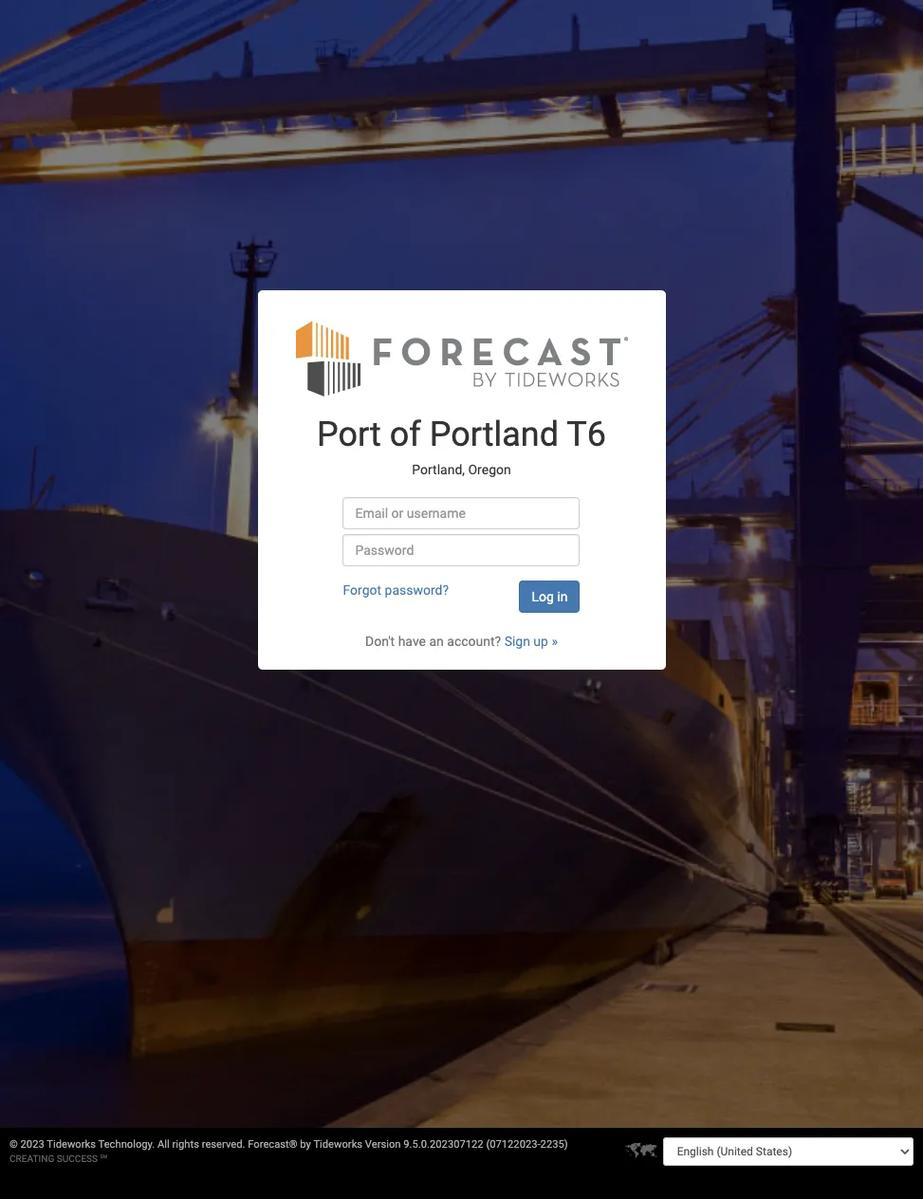 Task type: locate. For each thing, give the bounding box(es) containing it.
password?
[[385, 582, 449, 597]]

sign
[[504, 633, 530, 648]]

in
[[557, 589, 568, 604]]

2 tideworks from the left
[[313, 1138, 362, 1151]]

sign up » link
[[504, 633, 558, 648]]

0 horizontal spatial tideworks
[[47, 1138, 96, 1151]]

Email or username text field
[[343, 497, 580, 529]]

©
[[9, 1138, 18, 1151]]

port of portland t6 portland, oregon
[[317, 414, 606, 477]]

of
[[390, 414, 421, 454]]

tideworks right by
[[313, 1138, 362, 1151]]

log in button
[[519, 580, 580, 612]]

up
[[533, 633, 548, 648]]

»
[[552, 633, 558, 648]]

version
[[365, 1138, 401, 1151]]

t6
[[567, 414, 606, 454]]

forecast® by tideworks image
[[296, 318, 628, 397]]

1 tideworks from the left
[[47, 1138, 96, 1151]]

all
[[157, 1138, 170, 1151]]

oregon
[[468, 462, 511, 477]]

Password password field
[[343, 534, 580, 566]]

portland,
[[412, 462, 465, 477]]

1 horizontal spatial tideworks
[[313, 1138, 362, 1151]]

tideworks
[[47, 1138, 96, 1151], [313, 1138, 362, 1151]]

tideworks up success
[[47, 1138, 96, 1151]]

an
[[429, 633, 444, 648]]

forecast®
[[248, 1138, 297, 1151]]

forgot password? link
[[343, 582, 449, 597]]



Task type: vqa. For each thing, say whether or not it's contained in the screenshot.
Creating
yes



Task type: describe. For each thing, give the bounding box(es) containing it.
forgot
[[343, 582, 381, 597]]

success
[[57, 1154, 98, 1164]]

account?
[[447, 633, 501, 648]]

portland
[[429, 414, 559, 454]]

℠
[[100, 1154, 107, 1164]]

by
[[300, 1138, 311, 1151]]

forgot password? log in
[[343, 582, 568, 604]]

2023
[[20, 1138, 44, 1151]]

reserved.
[[202, 1138, 245, 1151]]

don't have an account? sign up »
[[365, 633, 558, 648]]

rights
[[172, 1138, 199, 1151]]

have
[[398, 633, 426, 648]]

technology.
[[98, 1138, 155, 1151]]

9.5.0.202307122
[[403, 1138, 483, 1151]]

log
[[532, 589, 554, 604]]

port
[[317, 414, 381, 454]]

2235)
[[540, 1138, 568, 1151]]

(07122023-
[[486, 1138, 540, 1151]]

don't
[[365, 633, 395, 648]]

creating
[[9, 1154, 54, 1164]]

© 2023 tideworks technology. all rights reserved. forecast® by tideworks version 9.5.0.202307122 (07122023-2235) creating success ℠
[[9, 1138, 568, 1164]]



